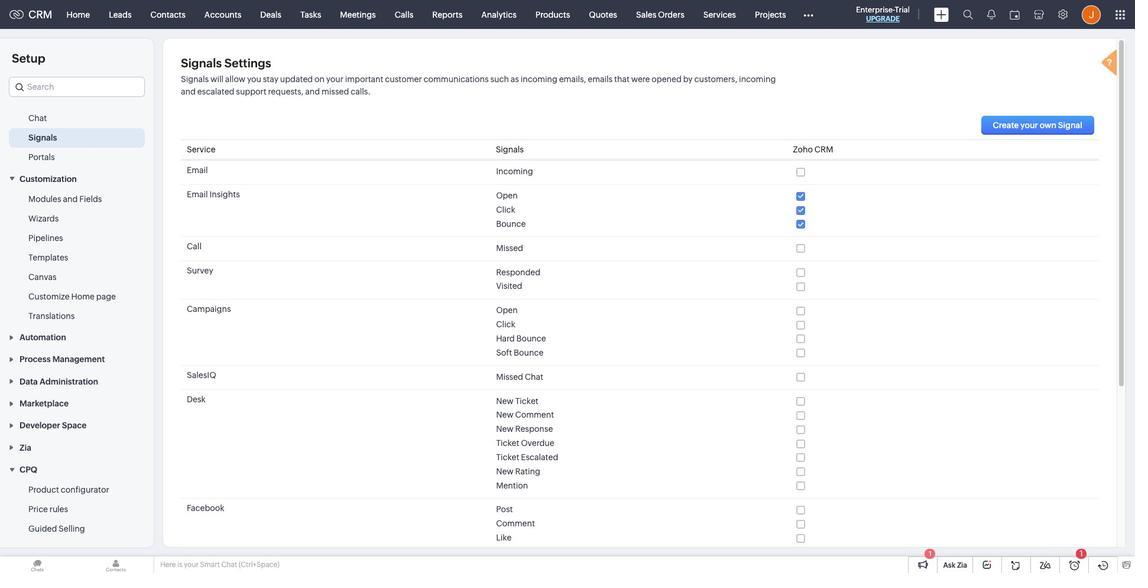 Task type: locate. For each thing, give the bounding box(es) containing it.
here
[[160, 561, 176, 570]]

click up hard
[[496, 320, 516, 330]]

hard bounce
[[496, 334, 546, 344]]

open for hard bounce
[[496, 306, 518, 316]]

0 vertical spatial open
[[496, 191, 518, 201]]

data administration
[[20, 377, 98, 387]]

price rules link
[[28, 504, 68, 516]]

0 vertical spatial your
[[326, 75, 344, 84]]

email for email insights
[[187, 190, 208, 199]]

1 vertical spatial comment
[[496, 520, 535, 529]]

accounts link
[[195, 0, 251, 29]]

profile image
[[1083, 5, 1102, 24]]

analytics link
[[472, 0, 526, 29]]

bounce for hard bounce
[[517, 334, 546, 344]]

0 vertical spatial bounce
[[496, 219, 526, 229]]

bounce
[[496, 219, 526, 229], [517, 334, 546, 344], [514, 348, 544, 358]]

settings
[[225, 56, 271, 70]]

crm
[[28, 8, 52, 21], [815, 145, 834, 154]]

2 missed from the top
[[496, 373, 524, 382]]

create menu image
[[935, 7, 949, 22]]

1 vertical spatial bounce
[[517, 334, 546, 344]]

new up 'mention'
[[496, 467, 514, 477]]

2 vertical spatial bounce
[[514, 348, 544, 358]]

chats image
[[0, 557, 75, 574]]

3 new from the top
[[496, 425, 514, 434]]

portals link
[[28, 152, 55, 163]]

calls
[[395, 10, 414, 19]]

your left "own"
[[1021, 121, 1039, 130]]

customize
[[28, 292, 70, 302]]

2 new from the top
[[496, 411, 514, 420]]

ticket up new rating
[[496, 453, 520, 463]]

1 email from the top
[[187, 166, 208, 175]]

2 vertical spatial ticket
[[496, 453, 520, 463]]

insights
[[210, 190, 240, 199]]

chat link
[[28, 113, 47, 124]]

None field
[[9, 77, 145, 97]]

Other Modules field
[[796, 5, 821, 24]]

tasks
[[300, 10, 321, 19]]

region
[[0, 11, 154, 168]]

ticket down the new response in the left of the page
[[496, 439, 520, 448]]

new down 'new ticket'
[[496, 411, 514, 420]]

your up missed
[[326, 75, 344, 84]]

new for new rating
[[496, 467, 514, 477]]

support
[[236, 87, 267, 96]]

is
[[177, 561, 183, 570]]

calls link
[[386, 0, 423, 29]]

email for email
[[187, 166, 208, 175]]

your
[[326, 75, 344, 84], [1021, 121, 1039, 130], [184, 561, 199, 570]]

will
[[211, 75, 224, 84]]

services link
[[694, 0, 746, 29]]

0 horizontal spatial incoming
[[521, 75, 558, 84]]

leads
[[109, 10, 132, 19]]

on
[[315, 75, 325, 84]]

mention
[[496, 481, 528, 491]]

0 vertical spatial email
[[187, 166, 208, 175]]

zoho crm
[[794, 145, 834, 154]]

post
[[496, 505, 513, 515]]

1 horizontal spatial and
[[181, 87, 196, 96]]

modules and fields
[[28, 194, 102, 204]]

customers,
[[695, 75, 738, 84]]

2 open from the top
[[496, 306, 518, 316]]

price
[[28, 505, 48, 515]]

chat down social link
[[28, 114, 47, 123]]

2 click from the top
[[496, 320, 516, 330]]

new for new comment
[[496, 411, 514, 420]]

process management
[[20, 355, 105, 365]]

price rules
[[28, 505, 68, 515]]

data administration button
[[0, 371, 154, 393]]

calendar image
[[1010, 10, 1020, 19]]

1 click from the top
[[496, 205, 516, 215]]

chat right smart
[[221, 561, 237, 570]]

your right is
[[184, 561, 199, 570]]

zia up cpq
[[20, 444, 31, 453]]

as
[[511, 75, 519, 84]]

open down the visited
[[496, 306, 518, 316]]

such
[[491, 75, 509, 84]]

new ticket
[[496, 397, 539, 406]]

templates link
[[28, 252, 68, 264]]

bounce up soft bounce
[[517, 334, 546, 344]]

and inside customization region
[[63, 194, 78, 204]]

1 vertical spatial chat
[[525, 373, 544, 382]]

new
[[496, 397, 514, 406], [496, 411, 514, 420], [496, 425, 514, 434], [496, 467, 514, 477]]

0 vertical spatial home
[[67, 10, 90, 19]]

social
[[28, 94, 52, 104]]

translations
[[28, 312, 75, 321]]

bounce for soft bounce
[[514, 348, 544, 358]]

bounce down hard bounce
[[514, 348, 544, 358]]

home left the page
[[71, 292, 95, 302]]

bounce up responded
[[496, 219, 526, 229]]

cpq button
[[0, 459, 154, 481]]

missed down the soft
[[496, 373, 524, 382]]

open for bounce
[[496, 191, 518, 201]]

1 horizontal spatial crm
[[815, 145, 834, 154]]

wizards
[[28, 214, 59, 223]]

escalated
[[521, 453, 559, 463]]

0 horizontal spatial crm
[[28, 8, 52, 21]]

incoming right as
[[521, 75, 558, 84]]

0 vertical spatial zia
[[20, 444, 31, 453]]

ticket up new comment
[[516, 397, 539, 406]]

new up new comment
[[496, 397, 514, 406]]

1 vertical spatial open
[[496, 306, 518, 316]]

zoho
[[794, 145, 813, 154]]

1 vertical spatial your
[[1021, 121, 1039, 130]]

signals up portals link
[[28, 133, 57, 143]]

home left leads link
[[67, 10, 90, 19]]

ask zia
[[944, 562, 968, 570]]

0 vertical spatial comment
[[516, 411, 554, 420]]

profile element
[[1075, 0, 1109, 29]]

products
[[536, 10, 570, 19]]

email down service
[[187, 166, 208, 175]]

space
[[62, 421, 87, 431]]

product
[[28, 486, 59, 495]]

call
[[187, 242, 202, 252]]

crm left home link
[[28, 8, 52, 21]]

1 horizontal spatial incoming
[[740, 75, 776, 84]]

1 vertical spatial email
[[187, 190, 208, 199]]

1 horizontal spatial your
[[326, 75, 344, 84]]

click down incoming
[[496, 205, 516, 215]]

1 vertical spatial missed
[[496, 373, 524, 382]]

reports
[[433, 10, 463, 19]]

comment up response
[[516, 411, 554, 420]]

4 new from the top
[[496, 467, 514, 477]]

1 vertical spatial ticket
[[496, 439, 520, 448]]

and
[[181, 87, 196, 96], [305, 87, 320, 96], [63, 194, 78, 204]]

0 vertical spatial chat
[[28, 114, 47, 123]]

hard
[[496, 334, 515, 344]]

new for new response
[[496, 425, 514, 434]]

search element
[[957, 0, 981, 29]]

zia button
[[0, 437, 154, 459]]

customize home page
[[28, 292, 116, 302]]

missed for missed chat
[[496, 373, 524, 382]]

2 email from the top
[[187, 190, 208, 199]]

create your own signal
[[994, 121, 1083, 130]]

soft bounce
[[496, 348, 544, 358]]

and left the fields
[[63, 194, 78, 204]]

here is your smart chat (ctrl+space)
[[160, 561, 280, 570]]

open down incoming
[[496, 191, 518, 201]]

signals
[[181, 56, 222, 70], [181, 75, 211, 84], [28, 133, 57, 143], [496, 145, 524, 154]]

chat down soft bounce
[[525, 373, 544, 382]]

missed up responded
[[496, 244, 524, 253]]

0 horizontal spatial your
[[184, 561, 199, 570]]

missed
[[496, 244, 524, 253], [496, 373, 524, 382]]

guided selling
[[28, 525, 85, 534]]

1 vertical spatial crm
[[815, 145, 834, 154]]

requests,
[[268, 87, 304, 96]]

0 horizontal spatial and
[[63, 194, 78, 204]]

0 horizontal spatial zia
[[20, 444, 31, 453]]

1 horizontal spatial zia
[[958, 562, 968, 570]]

1 vertical spatial home
[[71, 292, 95, 302]]

2 vertical spatial chat
[[221, 561, 237, 570]]

new for new ticket
[[496, 397, 514, 406]]

process management button
[[0, 348, 154, 371]]

survey
[[187, 266, 213, 276]]

zia right ask
[[958, 562, 968, 570]]

click
[[496, 205, 516, 215], [496, 320, 516, 330]]

and down on
[[305, 87, 320, 96]]

and left "escalated"
[[181, 87, 196, 96]]

zia inside dropdown button
[[20, 444, 31, 453]]

email left insights
[[187, 190, 208, 199]]

your inside button
[[1021, 121, 1039, 130]]

search image
[[964, 9, 974, 20]]

0 vertical spatial click
[[496, 205, 516, 215]]

new down new comment
[[496, 425, 514, 434]]

comment down post
[[496, 520, 535, 529]]

1 vertical spatial click
[[496, 320, 516, 330]]

0 vertical spatial missed
[[496, 244, 524, 253]]

1 missed from the top
[[496, 244, 524, 253]]

crm right zoho
[[815, 145, 834, 154]]

1 open from the top
[[496, 191, 518, 201]]

services
[[704, 10, 737, 19]]

2 horizontal spatial your
[[1021, 121, 1039, 130]]

contacts link
[[141, 0, 195, 29]]

1 new from the top
[[496, 397, 514, 406]]

ticket
[[516, 397, 539, 406], [496, 439, 520, 448], [496, 453, 520, 463]]

comment
[[516, 411, 554, 420], [496, 520, 535, 529]]

product configurator link
[[28, 485, 109, 496]]

automation
[[20, 333, 66, 343]]

2 vertical spatial your
[[184, 561, 199, 570]]

trial
[[895, 5, 910, 14]]

process
[[20, 355, 51, 365]]

incoming right customers,
[[740, 75, 776, 84]]

create menu element
[[928, 0, 957, 29]]

your inside will allow you stay updated on your important customer communications such as incoming emails, emails that were opened by customers, incoming and escalated support requests, and missed calls.
[[326, 75, 344, 84]]

click for bounce
[[496, 205, 516, 215]]



Task type: describe. For each thing, give the bounding box(es) containing it.
new response
[[496, 425, 553, 434]]

customization region
[[0, 190, 154, 326]]

that
[[615, 75, 630, 84]]

desk
[[187, 395, 206, 405]]

ticket escalated
[[496, 453, 559, 463]]

products link
[[526, 0, 580, 29]]

wizards link
[[28, 213, 59, 225]]

signals image
[[988, 9, 996, 20]]

translations link
[[28, 310, 75, 322]]

ticket for overdue
[[496, 439, 520, 448]]

reports link
[[423, 0, 472, 29]]

0 vertical spatial ticket
[[516, 397, 539, 406]]

emails
[[588, 75, 613, 84]]

Search text field
[[9, 77, 144, 96]]

page
[[96, 292, 116, 302]]

selling
[[59, 525, 85, 534]]

0 horizontal spatial chat
[[28, 114, 47, 123]]

canvas link
[[28, 271, 57, 283]]

2 horizontal spatial and
[[305, 87, 320, 96]]

rating
[[516, 467, 541, 477]]

management
[[52, 355, 105, 365]]

signals up incoming
[[496, 145, 524, 154]]

rules
[[50, 505, 68, 515]]

social link
[[28, 93, 52, 105]]

allow
[[225, 75, 246, 84]]

0 vertical spatial crm
[[28, 8, 52, 21]]

1 vertical spatial zia
[[958, 562, 968, 570]]

missed for missed
[[496, 244, 524, 253]]

canvas
[[28, 273, 57, 282]]

portals
[[28, 153, 55, 162]]

meetings
[[340, 10, 376, 19]]

deals
[[260, 10, 282, 19]]

escalated
[[197, 87, 235, 96]]

contacts image
[[79, 557, 153, 574]]

2 horizontal spatial chat
[[525, 373, 544, 382]]

marketplace
[[20, 399, 69, 409]]

home inside customization region
[[71, 292, 95, 302]]

customer
[[385, 75, 422, 84]]

marketplace button
[[0, 393, 154, 415]]

like
[[496, 534, 512, 543]]

create your own signal button
[[982, 116, 1095, 135]]

enterprise-
[[857, 5, 895, 14]]

pipelines
[[28, 234, 63, 243]]

customize home page link
[[28, 291, 116, 303]]

calls.
[[351, 87, 371, 96]]

setup
[[12, 51, 45, 65]]

message
[[521, 548, 555, 557]]

configurator
[[61, 486, 109, 495]]

were
[[632, 75, 650, 84]]

responded
[[496, 268, 541, 277]]

ticket overdue
[[496, 439, 555, 448]]

data
[[20, 377, 38, 387]]

missed
[[322, 87, 349, 96]]

service
[[187, 145, 216, 154]]

administration
[[40, 377, 98, 387]]

developer
[[20, 421, 60, 431]]

region containing social
[[0, 11, 154, 168]]

overdue
[[521, 439, 555, 448]]

(ctrl+space)
[[239, 561, 280, 570]]

by
[[684, 75, 693, 84]]

1 horizontal spatial 1
[[1080, 550, 1084, 559]]

direct message
[[496, 548, 555, 557]]

1 horizontal spatial chat
[[221, 561, 237, 570]]

click for hard bounce
[[496, 320, 516, 330]]

opened
[[652, 75, 682, 84]]

tasks link
[[291, 0, 331, 29]]

signals link
[[28, 132, 57, 144]]

you
[[247, 75, 261, 84]]

modules and fields link
[[28, 193, 102, 205]]

signals up will
[[181, 56, 222, 70]]

campaigns
[[187, 305, 231, 314]]

quotes link
[[580, 0, 627, 29]]

own
[[1040, 121, 1057, 130]]

ticket for escalated
[[496, 453, 520, 463]]

response
[[516, 425, 553, 434]]

cpq region
[[0, 481, 154, 540]]

guided
[[28, 525, 57, 534]]

fields
[[79, 194, 102, 204]]

stay
[[263, 75, 279, 84]]

sales orders link
[[627, 0, 694, 29]]

signals settings
[[181, 56, 271, 70]]

meetings link
[[331, 0, 386, 29]]

create
[[994, 121, 1020, 130]]

salesiq
[[187, 371, 216, 381]]

projects link
[[746, 0, 796, 29]]

new comment
[[496, 411, 554, 420]]

important
[[345, 75, 384, 84]]

signals element
[[981, 0, 1003, 29]]

customization
[[20, 174, 77, 184]]

signals up "escalated"
[[181, 75, 211, 84]]

enterprise-trial upgrade
[[857, 5, 910, 23]]

1 incoming from the left
[[521, 75, 558, 84]]

product configurator
[[28, 486, 109, 495]]

leads link
[[99, 0, 141, 29]]

2 incoming from the left
[[740, 75, 776, 84]]

deals link
[[251, 0, 291, 29]]

communications
[[424, 75, 489, 84]]

developer space
[[20, 421, 87, 431]]

home link
[[57, 0, 99, 29]]

0 horizontal spatial 1
[[930, 551, 932, 558]]



Task type: vqa. For each thing, say whether or not it's contained in the screenshot.
important
yes



